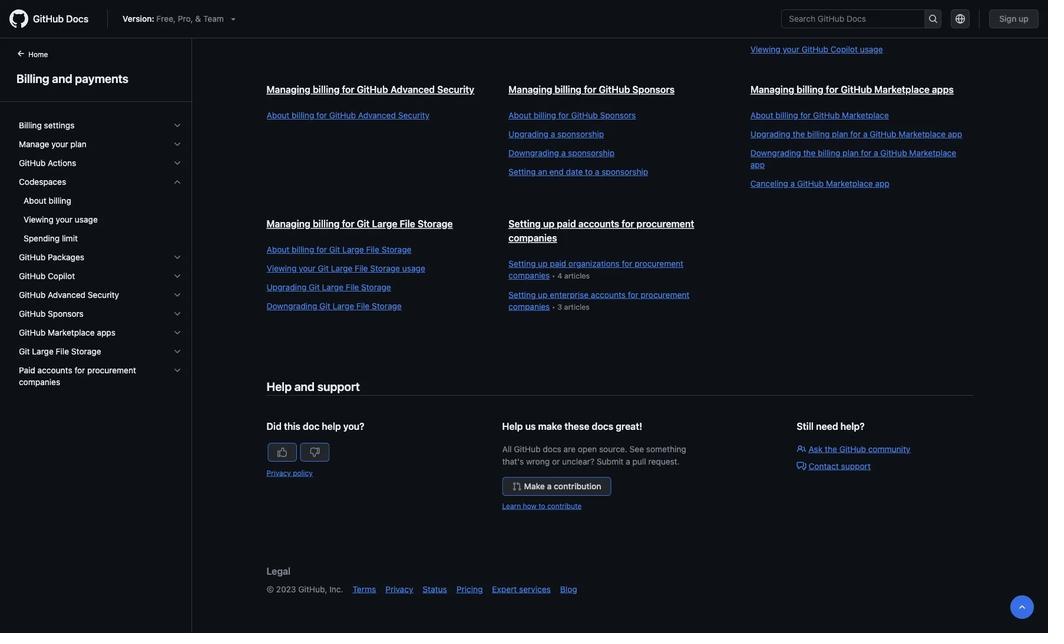 Task type: locate. For each thing, give the bounding box(es) containing it.
great!
[[616, 421, 643, 432]]

sc 9kayk9 0 image inside github actions dropdown button
[[173, 159, 182, 168]]

downgrading inside downgrading the billing plan for a github marketplace app
[[751, 148, 801, 158]]

2 horizontal spatial usage
[[860, 45, 883, 54]]

accounts inside setting up paid accounts for procurement companies
[[579, 218, 620, 230]]

plan inside downgrading the billing plan for a github marketplace app
[[843, 148, 859, 158]]

privacy right "terms" link
[[386, 585, 413, 594]]

setting up paid organizations for procurement companies
[[509, 259, 684, 281]]

companies
[[509, 233, 557, 244], [509, 271, 550, 281], [509, 302, 550, 312], [19, 378, 60, 387]]

setting inside setting up paid organizations for procurement companies
[[509, 259, 536, 269]]

your for viewing your github copilot usage
[[783, 45, 800, 54]]

copilot down managing your github copilot subscription for your organization
[[831, 45, 858, 54]]

large up downgrading git large file storage
[[322, 283, 344, 292]]

for up viewing your git large file storage usage
[[317, 245, 327, 255]]

github down managing billing for github sponsors
[[571, 111, 598, 120]]

sc 9kayk9 0 image for github actions
[[173, 159, 182, 168]]

codespaces element
[[9, 173, 192, 248], [9, 192, 192, 248]]

1 horizontal spatial upgrading
[[509, 129, 549, 139]]

2 horizontal spatial app
[[948, 129, 963, 139]]

articles right '4'
[[565, 272, 590, 280]]

copilot down managing your github copilot subscription for your personal account element
[[838, 14, 866, 24]]

docs up or
[[543, 444, 562, 454]]

github left docs
[[33, 13, 64, 24]]

sc 9kayk9 0 image inside paid accounts for procurement companies dropdown button
[[173, 366, 182, 375]]

2 vertical spatial copilot
[[48, 271, 75, 281]]

downgrading down upgrading git large file storage
[[267, 301, 317, 311]]

2 horizontal spatial upgrading
[[751, 129, 791, 139]]

for inside setting up paid accounts for procurement companies
[[622, 218, 635, 230]]

plan down about billing for github marketplace link
[[832, 129, 848, 139]]

sponsors for managing billing for github sponsors
[[633, 84, 675, 95]]

1 horizontal spatial privacy
[[386, 585, 413, 594]]

a
[[551, 129, 555, 139], [864, 129, 868, 139], [562, 148, 566, 158], [874, 148, 879, 158], [595, 167, 600, 177], [791, 179, 795, 189], [626, 457, 631, 467], [547, 482, 552, 492]]

large
[[372, 218, 398, 230], [343, 245, 364, 255], [331, 264, 353, 273], [322, 283, 344, 292], [333, 301, 354, 311], [32, 347, 54, 357]]

1 horizontal spatial and
[[295, 380, 315, 393]]

articles down enterprise
[[564, 303, 590, 311]]

articles
[[565, 272, 590, 280], [564, 303, 590, 311]]

2 horizontal spatial security
[[437, 84, 475, 95]]

1 vertical spatial articles
[[564, 303, 590, 311]]

managing for managing billing for github sponsors
[[509, 84, 553, 95]]

make
[[524, 482, 545, 492]]

how
[[523, 502, 537, 510]]

companies up • 4 articles
[[509, 233, 557, 244]]

1 vertical spatial privacy
[[386, 585, 413, 594]]

billing and payments link
[[14, 70, 177, 87]]

0 vertical spatial sponsorship
[[558, 129, 604, 139]]

2 articles from the top
[[564, 303, 590, 311]]

companies left '4'
[[509, 271, 550, 281]]

1 vertical spatial apps
[[97, 328, 116, 338]]

0 vertical spatial the
[[793, 129, 805, 139]]

viewing for viewing your github copilot usage
[[751, 45, 781, 54]]

viewing for viewing your usage
[[24, 215, 54, 225]]

and for help
[[295, 380, 315, 393]]

billing down "home" link
[[17, 71, 49, 85]]

a down upgrading the billing plan for a github marketplace app link
[[874, 148, 879, 158]]

viewing up upgrading git large file storage
[[267, 264, 297, 273]]

a right canceling
[[791, 179, 795, 189]]

large up about billing for git large file storage link on the top of page
[[372, 218, 398, 230]]

downgrading inside "link"
[[267, 301, 317, 311]]

4 sc 9kayk9 0 image from the top
[[173, 347, 182, 357]]

help
[[322, 421, 341, 432]]

up inside setting up paid organizations for procurement companies
[[538, 259, 548, 269]]

companies for setting up paid accounts for procurement companies
[[509, 233, 557, 244]]

0 vertical spatial sponsors
[[633, 84, 675, 95]]

help left us
[[502, 421, 523, 432]]

about billing
[[24, 196, 71, 206]]

the inside downgrading the billing plan for a github marketplace app
[[804, 148, 816, 158]]

viewing your usage link
[[14, 210, 187, 229]]

and up doc
[[295, 380, 315, 393]]

github up viewing your github copilot usage
[[809, 14, 836, 24]]

github up upgrading the billing plan for a github marketplace app
[[813, 111, 840, 120]]

companies inside setting up enterprise accounts for procurement companies
[[509, 302, 550, 312]]

packages
[[48, 253, 84, 262]]

companies inside setting up paid accounts for procurement companies
[[509, 233, 557, 244]]

upgrading git large file storage
[[267, 283, 391, 292]]

wrong
[[526, 457, 550, 467]]

viewing up spending
[[24, 215, 54, 225]]

tooltip
[[1011, 596, 1034, 619]]

1 vertical spatial help
[[502, 421, 523, 432]]

a inside 'canceling a github marketplace app' link
[[791, 179, 795, 189]]

2 vertical spatial viewing
[[267, 264, 297, 273]]

github down github sponsors on the left of page
[[19, 328, 46, 338]]

a inside all github docs are open source. see something that's wrong or unclear? submit a pull request.
[[626, 457, 631, 467]]

your up organization
[[790, 14, 807, 24]]

5 sc 9kayk9 0 image from the top
[[173, 291, 182, 300]]

for down upgrading the billing plan for a github marketplace app link
[[861, 148, 872, 158]]

github advanced security
[[19, 290, 119, 300]]

the up canceling a github marketplace app
[[804, 148, 816, 158]]

managing inside managing your github copilot subscription for your organization
[[751, 14, 788, 24]]

for left search image
[[917, 14, 928, 24]]

for up about billing for github marketplace
[[826, 84, 839, 95]]

usage inside billing and payments element
[[75, 215, 98, 225]]

sc 9kayk9 0 image inside the git large file storage dropdown button
[[173, 347, 182, 357]]

managing for managing billing for github marketplace apps
[[751, 84, 795, 95]]

managing your github copilot subscription for your organization link
[[751, 13, 969, 37]]

1 horizontal spatial viewing
[[267, 264, 297, 273]]

github down spending
[[19, 253, 46, 262]]

usage down managing your github copilot subscription for your organization 'link'
[[860, 45, 883, 54]]

paid inside setting up paid accounts for procurement companies
[[557, 218, 576, 230]]

storage inside dropdown button
[[71, 347, 101, 357]]

sc 9kayk9 0 image for github copilot
[[173, 272, 182, 281]]

1 horizontal spatial downgrading
[[509, 148, 559, 158]]

copilot inside managing your github copilot subscription for your organization
[[838, 14, 866, 24]]

copilot for subscription
[[838, 14, 866, 24]]

up for sign up
[[1019, 14, 1029, 24]]

1 vertical spatial accounts
[[591, 290, 626, 300]]

3 sc 9kayk9 0 image from the top
[[173, 309, 182, 319]]

help us make these docs great!
[[502, 421, 643, 432]]

viewing down organization
[[751, 45, 781, 54]]

2 horizontal spatial viewing
[[751, 45, 781, 54]]

file
[[400, 218, 415, 230], [366, 245, 380, 255], [355, 264, 368, 273], [346, 283, 359, 292], [357, 301, 370, 311], [56, 347, 69, 357]]

sc 9kayk9 0 image inside github marketplace apps dropdown button
[[173, 328, 182, 338]]

downgrading git large file storage
[[267, 301, 402, 311]]

canceling
[[751, 179, 789, 189]]

sc 9kayk9 0 image inside github copilot dropdown button
[[173, 272, 182, 281]]

0 horizontal spatial support
[[318, 380, 360, 393]]

2 vertical spatial security
[[88, 290, 119, 300]]

1 vertical spatial docs
[[543, 444, 562, 454]]

about inside about billing for git large file storage link
[[267, 245, 290, 255]]

4 setting from the top
[[509, 290, 536, 300]]

0 vertical spatial accounts
[[579, 218, 620, 230]]

procurement inside setting up paid organizations for procurement companies
[[635, 259, 684, 269]]

version: free, pro, & team
[[123, 14, 224, 24]]

1 horizontal spatial support
[[841, 462, 871, 471]]

a down about billing for github marketplace link
[[864, 129, 868, 139]]

downgrading up an at the top right of page
[[509, 148, 559, 158]]

git up downgrading git large file storage
[[309, 283, 320, 292]]

advanced up about billing for github advanced security link
[[391, 84, 435, 95]]

1 vertical spatial •
[[552, 303, 556, 311]]

paid for organizations
[[550, 259, 566, 269]]

and down "home" link
[[52, 71, 72, 85]]

github right canceling
[[798, 179, 824, 189]]

file down "upgrading git large file storage" link
[[357, 301, 370, 311]]

privacy
[[267, 469, 291, 477], [386, 585, 413, 594]]

1 codespaces element from the top
[[9, 173, 192, 248]]

setting inside setting up paid accounts for procurement companies
[[509, 218, 541, 230]]

1 sc 9kayk9 0 image from the top
[[173, 140, 182, 149]]

1 vertical spatial the
[[804, 148, 816, 158]]

2 sc 9kayk9 0 image from the top
[[173, 177, 182, 187]]

sc 9kayk9 0 image for github packages
[[173, 253, 182, 262]]

sc 9kayk9 0 image for codespaces
[[173, 177, 182, 187]]

make a contribution
[[524, 482, 602, 492]]

copilot down packages
[[48, 271, 75, 281]]

github down github copilot
[[19, 290, 46, 300]]

1 vertical spatial security
[[398, 111, 430, 120]]

help for help us make these docs great!
[[502, 421, 523, 432]]

plan up actions at the top left of the page
[[70, 139, 87, 149]]

large inside "link"
[[333, 301, 354, 311]]

2 vertical spatial advanced
[[48, 290, 86, 300]]

upgrading git large file storage link
[[267, 282, 485, 294]]

1 vertical spatial copilot
[[831, 45, 858, 54]]

marketplace inside about billing for github marketplace link
[[842, 111, 889, 120]]

viewing your github copilot usage link
[[751, 44, 969, 55]]

codespaces element containing codespaces
[[9, 173, 192, 248]]

canceling a github marketplace app
[[751, 179, 890, 189]]

paid for accounts
[[557, 218, 576, 230]]

6 sc 9kayk9 0 image from the top
[[173, 328, 182, 338]]

sc 9kayk9 0 image for github marketplace apps
[[173, 328, 182, 338]]

the down about billing for github marketplace
[[793, 129, 805, 139]]

2 vertical spatial accounts
[[37, 366, 72, 375]]

github up github marketplace apps
[[19, 309, 46, 319]]

marketplace
[[875, 84, 930, 95], [842, 111, 889, 120], [899, 129, 946, 139], [910, 148, 957, 158], [826, 179, 873, 189], [48, 328, 95, 338]]

to right the date
[[585, 167, 593, 177]]

git down upgrading git large file storage
[[320, 301, 330, 311]]

setting for setting up paid accounts for procurement companies
[[509, 218, 541, 230]]

up for setting up paid accounts for procurement companies
[[543, 218, 555, 230]]

• for paid
[[552, 272, 556, 280]]

help up did
[[267, 380, 292, 393]]

0 horizontal spatial apps
[[97, 328, 116, 338]]

1 horizontal spatial help
[[502, 421, 523, 432]]

upgrading
[[509, 129, 549, 139], [751, 129, 791, 139], [267, 283, 307, 292]]

file inside "link"
[[357, 301, 370, 311]]

app inside downgrading the billing plan for a github marketplace app
[[751, 160, 765, 170]]

your up upgrading git large file storage
[[299, 264, 316, 273]]

app for upgrading the billing plan for a github marketplace app
[[948, 129, 963, 139]]

a inside upgrading the billing plan for a github marketplace app link
[[864, 129, 868, 139]]

privacy left policy
[[267, 469, 291, 477]]

upgrading the billing plan for a github marketplace app
[[751, 129, 963, 139]]

0 vertical spatial articles
[[565, 272, 590, 280]]

and for billing
[[52, 71, 72, 85]]

paid up organizations
[[557, 218, 576, 230]]

procurement for setting up paid accounts for procurement companies
[[637, 218, 695, 230]]

0 vertical spatial paid
[[557, 218, 576, 230]]

1 horizontal spatial security
[[398, 111, 430, 120]]

a right make
[[547, 482, 552, 492]]

accounts inside setting up enterprise accounts for procurement companies
[[591, 290, 626, 300]]

large up paid
[[32, 347, 54, 357]]

2 • from the top
[[552, 303, 556, 311]]

privacy for privacy policy
[[267, 469, 291, 477]]

billing settings button
[[14, 116, 187, 135]]

2 codespaces element from the top
[[9, 192, 192, 248]]

setting for setting an end date to a sponsorship
[[509, 167, 536, 177]]

usage
[[860, 45, 883, 54], [75, 215, 98, 225], [402, 264, 425, 273]]

your inside dropdown button
[[51, 139, 68, 149]]

about billing for git large file storage link
[[267, 244, 485, 256]]

1 vertical spatial advanced
[[358, 111, 396, 120]]

downgrading a sponsorship
[[509, 148, 615, 158]]

sc 9kayk9 0 image
[[173, 121, 182, 130], [173, 159, 182, 168], [173, 253, 182, 262], [173, 272, 182, 281], [173, 291, 182, 300], [173, 328, 182, 338]]

github inside about billing for github sponsors link
[[571, 111, 598, 120]]

1 horizontal spatial usage
[[402, 264, 425, 273]]

your for viewing your usage
[[56, 215, 73, 225]]

github docs
[[33, 13, 88, 24]]

to
[[585, 167, 593, 177], [539, 502, 546, 510]]

0 vertical spatial docs
[[592, 421, 614, 432]]

accounts for paid
[[579, 218, 620, 230]]

setting inside setting up enterprise accounts for procurement companies
[[509, 290, 536, 300]]

upgrading up downgrading git large file storage
[[267, 283, 307, 292]]

0 vertical spatial apps
[[932, 84, 954, 95]]

your for managing your github copilot subscription for your organization
[[790, 14, 807, 24]]

did
[[267, 421, 282, 432]]

for down git large file storage
[[75, 366, 85, 375]]

privacy for privacy
[[386, 585, 413, 594]]

2 horizontal spatial downgrading
[[751, 148, 801, 158]]

about inside about billing for github sponsors link
[[509, 111, 532, 120]]

github down upgrading the billing plan for a github marketplace app link
[[881, 148, 908, 158]]

viewing inside billing and payments element
[[24, 215, 54, 225]]

1 vertical spatial app
[[751, 160, 765, 170]]

git inside dropdown button
[[19, 347, 30, 357]]

up for setting up paid organizations for procurement companies
[[538, 259, 548, 269]]

for right organizations
[[622, 259, 633, 269]]

accounts
[[579, 218, 620, 230], [591, 290, 626, 300], [37, 366, 72, 375]]

procurement inside setting up enterprise accounts for procurement companies
[[641, 290, 690, 300]]

storage
[[418, 218, 453, 230], [382, 245, 412, 255], [370, 264, 400, 273], [361, 283, 391, 292], [372, 301, 402, 311], [71, 347, 101, 357]]

5 sc 9kayk9 0 image from the top
[[173, 366, 182, 375]]

paid inside setting up paid organizations for procurement companies
[[550, 259, 566, 269]]

managing for managing your github copilot subscription for your organization
[[751, 14, 788, 24]]

0 vertical spatial and
[[52, 71, 72, 85]]

plan
[[832, 129, 848, 139], [70, 139, 87, 149], [843, 148, 859, 158]]

copilot inside dropdown button
[[48, 271, 75, 281]]

up for setting up enterprise accounts for procurement companies
[[538, 290, 548, 300]]

manage
[[19, 139, 49, 149]]

0 horizontal spatial viewing
[[24, 215, 54, 225]]

billing up manage
[[19, 121, 42, 130]]

submit
[[597, 457, 624, 467]]

large inside dropdown button
[[32, 347, 54, 357]]

None search field
[[782, 9, 942, 28]]

sc 9kayk9 0 image inside codespaces "dropdown button"
[[173, 177, 182, 187]]

canceling a github marketplace app link
[[751, 178, 969, 190]]

help
[[267, 380, 292, 393], [502, 421, 523, 432]]

procurement inside setting up paid accounts for procurement companies
[[637, 218, 695, 230]]

2 sc 9kayk9 0 image from the top
[[173, 159, 182, 168]]

version:
[[123, 14, 154, 24]]

about inside about billing for github marketplace link
[[751, 111, 774, 120]]

2 setting from the top
[[509, 218, 541, 230]]

did this doc help you?
[[267, 421, 365, 432]]

marketplace inside upgrading the billing plan for a github marketplace app link
[[899, 129, 946, 139]]

0 horizontal spatial privacy
[[267, 469, 291, 477]]

support up help
[[318, 380, 360, 393]]

downgrading up canceling
[[751, 148, 801, 158]]

github marketplace apps
[[19, 328, 116, 338]]

1 • from the top
[[552, 272, 556, 280]]

billing inside dropdown button
[[19, 121, 42, 130]]

a left pull
[[626, 457, 631, 467]]

your up limit
[[56, 215, 73, 225]]

your down organization
[[783, 45, 800, 54]]

sc 9kayk9 0 image inside github packages dropdown button
[[173, 253, 182, 262]]

actions
[[48, 158, 76, 168]]

git large file storage
[[19, 347, 101, 357]]

about billing for github advanced security
[[267, 111, 430, 120]]

inc.
[[330, 585, 343, 594]]

0 horizontal spatial and
[[52, 71, 72, 85]]

contribution
[[554, 482, 602, 492]]

sponsorship for downgrading a sponsorship
[[568, 148, 615, 158]]

something
[[646, 444, 687, 454]]

pricing link
[[457, 585, 483, 594]]

github up 'wrong'
[[514, 444, 541, 454]]

billing for about billing for github marketplace
[[776, 111, 798, 120]]

github down "managing billing for github advanced security" link
[[329, 111, 356, 120]]

0 horizontal spatial to
[[539, 502, 546, 510]]

0 horizontal spatial help
[[267, 380, 292, 393]]

file down about billing for git large file storage link on the top of page
[[355, 264, 368, 273]]

accounts up organizations
[[579, 218, 620, 230]]

• left 3 at top
[[552, 303, 556, 311]]

0 vertical spatial copilot
[[838, 14, 866, 24]]

3 sc 9kayk9 0 image from the top
[[173, 253, 182, 262]]

managing billing for git large file storage
[[267, 218, 453, 230]]

sc 9kayk9 0 image inside manage your plan dropdown button
[[173, 140, 182, 149]]

0 vertical spatial support
[[318, 380, 360, 393]]

help for help and support
[[267, 380, 292, 393]]

companies inside setting up paid organizations for procurement companies
[[509, 271, 550, 281]]

sc 9kayk9 0 image inside billing settings dropdown button
[[173, 121, 182, 130]]

1 vertical spatial sponsorship
[[568, 148, 615, 158]]

payments
[[75, 71, 129, 85]]

1 vertical spatial and
[[295, 380, 315, 393]]

2 vertical spatial app
[[876, 179, 890, 189]]

github actions
[[19, 158, 76, 168]]

for up 'upgrading a sponsorship'
[[559, 111, 569, 120]]

github inside github packages dropdown button
[[19, 253, 46, 262]]

billing for managing billing for github marketplace apps
[[797, 84, 824, 95]]

docs up source.
[[592, 421, 614, 432]]

2 vertical spatial sponsors
[[48, 309, 84, 319]]

security for about billing for github advanced security
[[398, 111, 430, 120]]

0 horizontal spatial docs
[[543, 444, 562, 454]]

accounts down git large file storage
[[37, 366, 72, 375]]

your left select language: current language is english icon
[[930, 14, 947, 24]]

companies down paid
[[19, 378, 60, 387]]

paid up '4'
[[550, 259, 566, 269]]

advanced for about billing for github advanced security
[[358, 111, 396, 120]]

2 vertical spatial the
[[825, 444, 838, 454]]

1 vertical spatial sponsors
[[600, 111, 636, 120]]

sc 9kayk9 0 image for billing settings
[[173, 121, 182, 130]]

community
[[869, 444, 911, 454]]

large down upgrading git large file storage
[[333, 301, 354, 311]]

1 vertical spatial viewing
[[24, 215, 54, 225]]

0 vertical spatial to
[[585, 167, 593, 177]]

0 vertical spatial viewing
[[751, 45, 781, 54]]

plan inside dropdown button
[[70, 139, 87, 149]]

sponsorship
[[558, 129, 604, 139], [568, 148, 615, 158], [602, 167, 649, 177]]

0 horizontal spatial downgrading
[[267, 301, 317, 311]]

github inside about billing for github advanced security link
[[329, 111, 356, 120]]

support down ask the github community link
[[841, 462, 871, 471]]

storage inside "link"
[[372, 301, 402, 311]]

organization
[[751, 26, 798, 35]]

team
[[203, 14, 224, 24]]

0 vertical spatial app
[[948, 129, 963, 139]]

0 vertical spatial privacy
[[267, 469, 291, 477]]

upgrading for managing billing for github marketplace apps
[[751, 129, 791, 139]]

the
[[793, 129, 805, 139], [804, 148, 816, 158], [825, 444, 838, 454]]

sc 9kayk9 0 image for paid accounts for procurement companies
[[173, 366, 182, 375]]

see
[[630, 444, 644, 454]]

setting
[[509, 167, 536, 177], [509, 218, 541, 230], [509, 259, 536, 269], [509, 290, 536, 300]]

ask
[[809, 444, 823, 454]]

viewing for viewing your git large file storage usage
[[267, 264, 297, 273]]

managing your github copilot subscription for your organization
[[751, 14, 947, 35]]

0 horizontal spatial usage
[[75, 215, 98, 225]]

a inside setting an end date to a sponsorship link
[[595, 167, 600, 177]]

0 horizontal spatial app
[[751, 160, 765, 170]]

expert
[[492, 585, 517, 594]]

marketplace inside github marketplace apps dropdown button
[[48, 328, 95, 338]]

sponsors
[[633, 84, 675, 95], [600, 111, 636, 120], [48, 309, 84, 319]]

learn how to contribute link
[[502, 502, 582, 510]]

sponsors inside dropdown button
[[48, 309, 84, 319]]

upgrading up the downgrading a sponsorship in the top of the page
[[509, 129, 549, 139]]

sc 9kayk9 0 image
[[173, 140, 182, 149], [173, 177, 182, 187], [173, 309, 182, 319], [173, 347, 182, 357], [173, 366, 182, 375]]

accounts inside paid accounts for procurement companies
[[37, 366, 72, 375]]

0 vertical spatial help
[[267, 380, 292, 393]]

for down setting an end date to a sponsorship link
[[622, 218, 635, 230]]

4 sc 9kayk9 0 image from the top
[[173, 272, 182, 281]]

a right the date
[[595, 167, 600, 177]]

spending limit
[[24, 234, 78, 243]]

0 vertical spatial billing
[[17, 71, 49, 85]]

pricing
[[457, 585, 483, 594]]

0 vertical spatial •
[[552, 272, 556, 280]]

1 articles from the top
[[565, 272, 590, 280]]

plan for downgrading
[[843, 148, 859, 158]]

app for downgrading the billing plan for a github marketplace app
[[751, 160, 765, 170]]

blog
[[560, 585, 578, 594]]

usage down about billing link
[[75, 215, 98, 225]]

billing for about billing for git large file storage
[[292, 245, 314, 255]]

0 vertical spatial advanced
[[391, 84, 435, 95]]

for inside setting up enterprise accounts for procurement companies
[[628, 290, 639, 300]]

up inside setting up enterprise accounts for procurement companies
[[538, 290, 548, 300]]

1 vertical spatial usage
[[75, 215, 98, 225]]

2 vertical spatial usage
[[402, 264, 425, 273]]

Search GitHub Docs search field
[[782, 10, 925, 28]]

0 vertical spatial security
[[437, 84, 475, 95]]

sponsorship down downgrading a sponsorship link at the top of the page
[[602, 167, 649, 177]]

1 vertical spatial paid
[[550, 259, 566, 269]]

3 setting from the top
[[509, 259, 536, 269]]

git up paid
[[19, 347, 30, 357]]

up inside setting up paid accounts for procurement companies
[[543, 218, 555, 230]]

setting an end date to a sponsorship link
[[509, 166, 727, 178]]

sc 9kayk9 0 image inside github sponsors dropdown button
[[173, 309, 182, 319]]

managing your github copilot subscription for your personal account element
[[751, 0, 974, 9]]

github marketplace apps button
[[14, 324, 187, 342]]

sc 9kayk9 0 image inside github advanced security dropdown button
[[173, 291, 182, 300]]

a up the downgrading a sponsorship in the top of the page
[[551, 129, 555, 139]]

1 sc 9kayk9 0 image from the top
[[173, 121, 182, 130]]

viewing your git large file storage usage
[[267, 264, 425, 273]]

0 horizontal spatial security
[[88, 290, 119, 300]]

file inside dropdown button
[[56, 347, 69, 357]]

a up end
[[562, 148, 566, 158]]

manage your plan
[[19, 139, 87, 149]]

github
[[33, 13, 64, 24], [809, 14, 836, 24], [802, 45, 829, 54], [357, 84, 388, 95], [599, 84, 630, 95], [841, 84, 872, 95], [329, 111, 356, 120], [571, 111, 598, 120], [813, 111, 840, 120], [870, 129, 897, 139], [881, 148, 908, 158], [19, 158, 46, 168], [798, 179, 824, 189], [19, 253, 46, 262], [19, 271, 46, 281], [19, 290, 46, 300], [19, 309, 46, 319], [19, 328, 46, 338], [514, 444, 541, 454], [840, 444, 866, 454]]

1 vertical spatial billing
[[19, 121, 42, 130]]

sponsors up about billing for github sponsors link
[[633, 84, 675, 95]]

sponsorship up setting an end date to a sponsorship
[[568, 148, 615, 158]]

github down managing your github copilot subscription for your organization
[[802, 45, 829, 54]]

billing for billing and payments
[[17, 71, 49, 85]]

1 setting from the top
[[509, 167, 536, 177]]

sponsors up the upgrading a sponsorship link
[[600, 111, 636, 120]]

upgrading a sponsorship
[[509, 129, 604, 139]]

github down about billing for github marketplace link
[[870, 129, 897, 139]]

github inside managing your github copilot subscription for your organization
[[809, 14, 836, 24]]

docs
[[592, 421, 614, 432], [543, 444, 562, 454]]



Task type: vqa. For each thing, say whether or not it's contained in the screenshot.
"brainstorm"
no



Task type: describe. For each thing, give the bounding box(es) containing it.
github inside github copilot dropdown button
[[19, 271, 46, 281]]

git inside "link"
[[320, 301, 330, 311]]

github packages button
[[14, 248, 187, 267]]

1 horizontal spatial apps
[[932, 84, 954, 95]]

for inside paid accounts for procurement companies
[[75, 366, 85, 375]]

downgrading for managing billing for github sponsors
[[509, 148, 559, 158]]

expert services link
[[492, 585, 551, 594]]

expert services
[[492, 585, 551, 594]]

about billing for github marketplace
[[751, 111, 889, 120]]

about billing for github sponsors
[[509, 111, 636, 120]]

github inside github docs link
[[33, 13, 64, 24]]

still need help?
[[797, 421, 865, 432]]

a inside make a contribution link
[[547, 482, 552, 492]]

billing for billing settings
[[19, 121, 42, 130]]

billing for managing billing for git large file storage
[[313, 218, 340, 230]]

docs
[[66, 13, 88, 24]]

1 horizontal spatial to
[[585, 167, 593, 177]]

viewing your usage
[[24, 215, 98, 225]]

services
[[519, 585, 551, 594]]

about for managing billing for git large file storage
[[267, 245, 290, 255]]

are
[[564, 444, 576, 454]]

setting an end date to a sponsorship
[[509, 167, 649, 177]]

copilot for usage
[[831, 45, 858, 54]]

about billing for git large file storage
[[267, 245, 412, 255]]

home
[[28, 50, 48, 58]]

settings
[[44, 121, 75, 130]]

your for manage your plan
[[51, 139, 68, 149]]

codespaces button
[[14, 173, 187, 192]]

file up about billing for git large file storage link on the top of page
[[400, 218, 415, 230]]

github inside about billing for github marketplace link
[[813, 111, 840, 120]]

managing billing for github marketplace apps
[[751, 84, 954, 95]]

sc 9kayk9 0 image for git large file storage
[[173, 347, 182, 357]]

paid
[[19, 366, 35, 375]]

github inside viewing your github copilot usage link
[[802, 45, 829, 54]]

ask the github community link
[[797, 444, 911, 454]]

select language: current language is english image
[[956, 14, 966, 24]]

github up about billing for github marketplace link
[[841, 84, 872, 95]]

github copilot
[[19, 271, 75, 281]]

managing billing for github advanced security
[[267, 84, 475, 95]]

billing and payments element
[[0, 48, 192, 632]]

a inside the upgrading a sponsorship link
[[551, 129, 555, 139]]

spending
[[24, 234, 60, 243]]

policy
[[293, 469, 313, 477]]

date
[[566, 167, 583, 177]]

subscription
[[868, 14, 915, 24]]

about billing for github sponsors link
[[509, 110, 727, 121]]

paid accounts for procurement companies
[[19, 366, 136, 387]]

0 vertical spatial usage
[[860, 45, 883, 54]]

upgrading the billing plan for a github marketplace app link
[[751, 128, 969, 140]]

1 horizontal spatial docs
[[592, 421, 614, 432]]

for down "managing billing for github advanced security" link
[[317, 111, 327, 120]]

free,
[[157, 14, 176, 24]]

about for managing billing for github sponsors
[[509, 111, 532, 120]]

setting up paid accounts for procurement companies link
[[509, 218, 695, 244]]

companies for setting up enterprise accounts for procurement companies
[[509, 302, 550, 312]]

marketplace inside downgrading the billing plan for a github marketplace app
[[910, 148, 957, 158]]

file down viewing your git large file storage usage
[[346, 283, 359, 292]]

companies inside paid accounts for procurement companies
[[19, 378, 60, 387]]

setting for setting up paid organizations for procurement companies
[[509, 259, 536, 269]]

about for managing billing for github marketplace apps
[[751, 111, 774, 120]]

3
[[558, 303, 562, 311]]

1 vertical spatial to
[[539, 502, 546, 510]]

make
[[538, 421, 562, 432]]

these
[[565, 421, 590, 432]]

for inside managing your github copilot subscription for your organization
[[917, 14, 928, 24]]

or
[[552, 457, 560, 467]]

learn
[[502, 502, 521, 510]]

paid accounts for procurement companies button
[[14, 361, 187, 392]]

large up viewing your git large file storage usage
[[343, 245, 364, 255]]

git up upgrading git large file storage
[[318, 264, 329, 273]]

sc 9kayk9 0 image for github advanced security
[[173, 291, 182, 300]]

• 3 articles
[[550, 303, 590, 311]]

accounts for enterprise
[[591, 290, 626, 300]]

codespaces
[[19, 177, 66, 187]]

github inside 'canceling a github marketplace app' link
[[798, 179, 824, 189]]

marketplace inside 'canceling a github marketplace app' link
[[826, 179, 873, 189]]

github inside github marketplace apps dropdown button
[[19, 328, 46, 338]]

managing for managing billing for github advanced security
[[267, 84, 311, 95]]

• for enterprise
[[552, 303, 556, 311]]

the for ask
[[825, 444, 838, 454]]

companies for setting up paid organizations for procurement companies
[[509, 271, 550, 281]]

1 horizontal spatial app
[[876, 179, 890, 189]]

triangle down image
[[229, 14, 238, 24]]

managing for managing billing for git large file storage
[[267, 218, 311, 230]]

sponsorship for upgrading a sponsorship
[[558, 129, 604, 139]]

home link
[[12, 49, 67, 61]]

a inside downgrading the billing plan for a github marketplace app
[[874, 148, 879, 158]]

github up contact support
[[840, 444, 866, 454]]

the for upgrading
[[793, 129, 805, 139]]

the for downgrading
[[804, 148, 816, 158]]

billing for about billing
[[49, 196, 71, 206]]

github inside all github docs are open source. see something that's wrong or unclear? submit a pull request.
[[514, 444, 541, 454]]

us
[[525, 421, 536, 432]]

viewing your github copilot usage
[[751, 45, 883, 54]]

security for managing billing for github advanced security
[[437, 84, 475, 95]]

for down about billing for github marketplace link
[[851, 129, 861, 139]]

2 vertical spatial sponsorship
[[602, 167, 649, 177]]

all
[[502, 444, 512, 454]]

github up about billing for github advanced security link
[[357, 84, 388, 95]]

github sponsors button
[[14, 305, 187, 324]]

contribute
[[548, 502, 582, 510]]

git up viewing your git large file storage usage
[[329, 245, 340, 255]]

plan for upgrading
[[832, 129, 848, 139]]

4
[[558, 272, 562, 280]]

unclear?
[[562, 457, 595, 467]]

advanced for managing billing for github advanced security
[[391, 84, 435, 95]]

upgrading for managing billing for github sponsors
[[509, 129, 549, 139]]

sponsors for about billing for github sponsors
[[600, 111, 636, 120]]

your for viewing your git large file storage usage
[[299, 264, 316, 273]]

github docs link
[[9, 9, 98, 28]]

downgrading a sponsorship link
[[509, 147, 727, 159]]

status
[[423, 585, 447, 594]]

for down managing billing for github marketplace apps link
[[801, 111, 811, 120]]

sc 9kayk9 0 image for github sponsors
[[173, 309, 182, 319]]

articles for enterprise
[[564, 303, 590, 311]]

github inside upgrading the billing plan for a github marketplace app link
[[870, 129, 897, 139]]

managing billing for git large file storage link
[[267, 218, 453, 230]]

1 vertical spatial support
[[841, 462, 871, 471]]

manage your plan button
[[14, 135, 187, 154]]

search image
[[929, 14, 938, 24]]

procurement for setting up enterprise accounts for procurement companies
[[641, 290, 690, 300]]

github inside github advanced security dropdown button
[[19, 290, 46, 300]]

billing for managing billing for github advanced security
[[313, 84, 340, 95]]

github inside github actions dropdown button
[[19, 158, 46, 168]]

security inside dropdown button
[[88, 290, 119, 300]]

github up about billing for github sponsors link
[[599, 84, 630, 95]]

procurement inside paid accounts for procurement companies
[[87, 366, 136, 375]]

sc 9kayk9 0 image for manage your plan
[[173, 140, 182, 149]]

about inside about billing for github advanced security link
[[267, 111, 290, 120]]

still
[[797, 421, 814, 432]]

github inside downgrading the billing plan for a github marketplace app
[[881, 148, 908, 158]]

codespaces element containing about billing
[[9, 192, 192, 248]]

docs inside all github docs are open source. see something that's wrong or unclear? submit a pull request.
[[543, 444, 562, 454]]

setting up enterprise accounts for procurement companies
[[509, 290, 690, 312]]

request.
[[649, 457, 680, 467]]

downgrading for managing billing for github marketplace apps
[[751, 148, 801, 158]]

managing billing for github sponsors
[[509, 84, 675, 95]]

terms
[[353, 585, 376, 594]]

apps inside dropdown button
[[97, 328, 116, 338]]

billing inside downgrading the billing plan for a github marketplace app
[[818, 148, 841, 158]]

help and support
[[267, 380, 360, 393]]

sign up link
[[990, 9, 1039, 28]]

privacy policy link
[[267, 469, 313, 477]]

large down about billing for git large file storage in the left of the page
[[331, 264, 353, 273]]

downgrading the billing plan for a github marketplace app
[[751, 148, 957, 170]]

for inside setting up paid organizations for procurement companies
[[622, 259, 633, 269]]

about inside about billing link
[[24, 196, 46, 206]]

a inside downgrading a sponsorship link
[[562, 148, 566, 158]]

&
[[195, 14, 201, 24]]

billing for managing billing for github sponsors
[[555, 84, 582, 95]]

github advanced security button
[[14, 286, 187, 305]]

source.
[[599, 444, 628, 454]]

for up about billing for github advanced security
[[342, 84, 355, 95]]

github inside github sponsors dropdown button
[[19, 309, 46, 319]]

articles for paid
[[565, 272, 590, 280]]

downgrading git large file storage link
[[267, 301, 485, 312]]

0 horizontal spatial upgrading
[[267, 283, 307, 292]]

doc
[[303, 421, 320, 432]]

procurement for setting up paid organizations for procurement companies
[[635, 259, 684, 269]]

github actions button
[[14, 154, 187, 173]]

setting for setting up enterprise accounts for procurement companies
[[509, 290, 536, 300]]

an
[[538, 167, 547, 177]]

did this doc help you? option group
[[267, 443, 429, 462]]

that's
[[502, 457, 524, 467]]

for up about billing for github sponsors
[[584, 84, 597, 95]]

advanced inside dropdown button
[[48, 290, 86, 300]]

git up about billing for git large file storage link on the top of page
[[357, 218, 370, 230]]

github copilot button
[[14, 267, 187, 286]]

organizations
[[569, 259, 620, 269]]

pro,
[[178, 14, 193, 24]]

all github docs are open source. see something that's wrong or unclear? submit a pull request.
[[502, 444, 687, 467]]

for inside downgrading the billing plan for a github marketplace app
[[861, 148, 872, 158]]

open
[[578, 444, 597, 454]]

end
[[550, 167, 564, 177]]

for up about billing for git large file storage in the left of the page
[[342, 218, 355, 230]]

contact
[[809, 462, 839, 471]]

• 4 articles
[[550, 272, 590, 280]]

about billing for github marketplace link
[[751, 110, 969, 121]]

file up "viewing your git large file storage usage" link
[[366, 245, 380, 255]]

billing for about billing for github sponsors
[[534, 111, 556, 120]]

billing for about billing for github advanced security
[[292, 111, 314, 120]]

make a contribution link
[[502, 477, 612, 496]]

pull
[[633, 457, 646, 467]]

scroll to top image
[[1018, 603, 1027, 612]]



